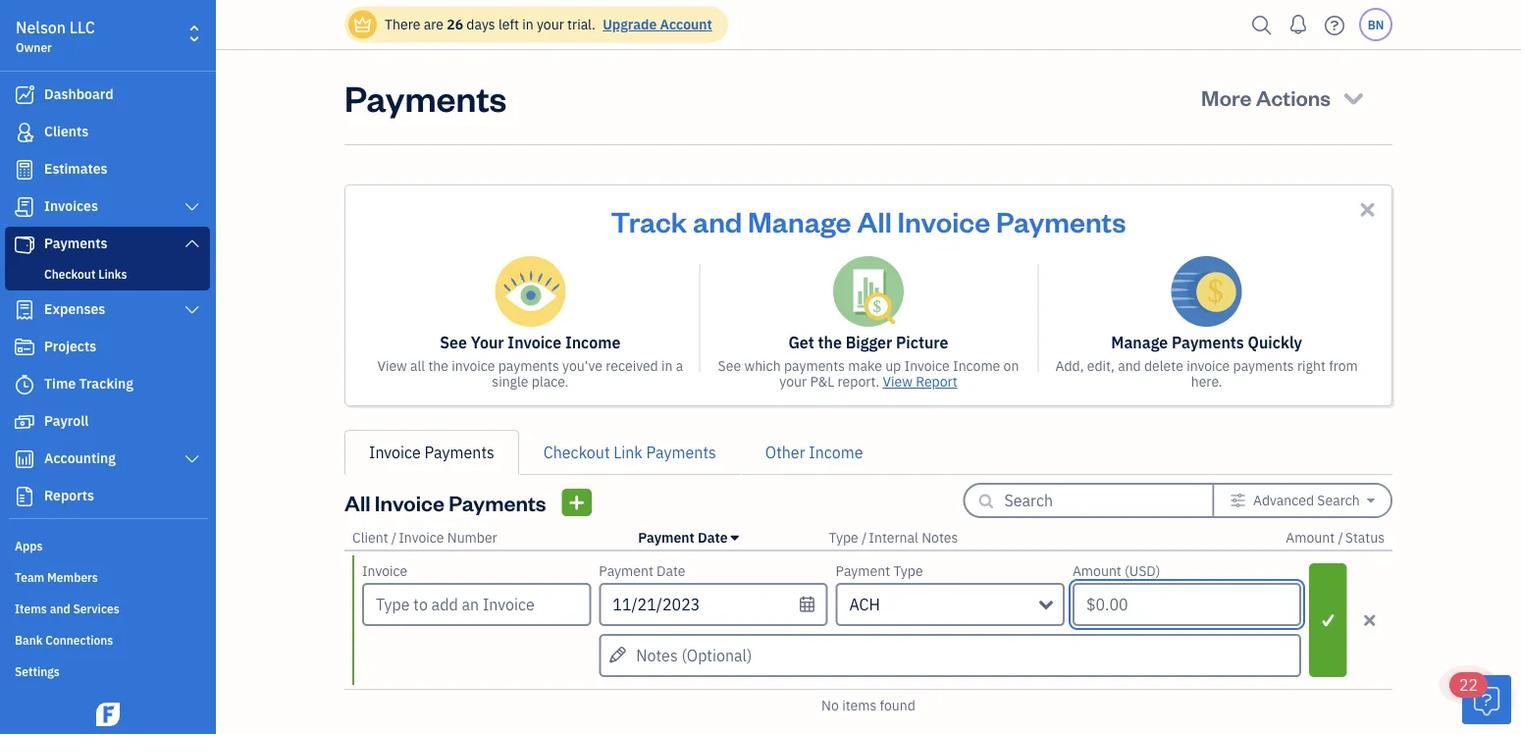 Task type: vqa. For each thing, say whether or not it's contained in the screenshot.
Expenses link
yes



Task type: locate. For each thing, give the bounding box(es) containing it.
chevron large down image up payments link
[[183, 199, 201, 215]]

0 vertical spatial type
[[829, 529, 859, 547]]

payment
[[638, 529, 695, 547], [599, 562, 654, 580], [836, 562, 890, 580]]

found
[[880, 696, 916, 715]]

checkout for checkout link payments
[[544, 442, 610, 463]]

0 vertical spatial checkout
[[44, 266, 96, 282]]

search image
[[1247, 10, 1278, 40]]

and inside manage payments quickly add, edit, and delete invoice payments right from here.
[[1118, 357, 1141, 375]]

1 chevron large down image from the top
[[183, 236, 201, 251]]

and inside the main element
[[50, 601, 70, 616]]

2 chevron large down image from the top
[[183, 452, 201, 467]]

no
[[822, 696, 839, 715]]

amount button
[[1286, 529, 1335, 547]]

0 horizontal spatial all
[[345, 488, 371, 516]]

0 vertical spatial income
[[565, 332, 621, 353]]

team
[[15, 569, 44, 585]]

view right make
[[883, 372, 913, 391]]

checkout inside the main element
[[44, 266, 96, 282]]

chevron large down image up checkout links link
[[183, 236, 201, 251]]

items
[[842, 696, 877, 715]]

view report
[[883, 372, 958, 391]]

manage
[[748, 202, 852, 239], [1111, 332, 1168, 353]]

chevrondown image
[[1340, 83, 1367, 111]]

2 horizontal spatial /
[[1338, 529, 1344, 547]]

1 horizontal spatial caretdown image
[[1367, 493, 1375, 508]]

1 horizontal spatial the
[[818, 332, 842, 353]]

your
[[537, 15, 564, 33], [780, 372, 807, 391]]

1 horizontal spatial income
[[809, 442, 863, 463]]

payroll link
[[5, 404, 210, 440]]

payment date down payment date button
[[599, 562, 686, 580]]

payments inside manage payments quickly add, edit, and delete invoice payments right from here.
[[1233, 357, 1294, 375]]

see your invoice income image
[[495, 256, 566, 327]]

days
[[467, 15, 495, 33]]

chevron large down image for payments
[[183, 236, 201, 251]]

advanced search
[[1253, 491, 1360, 509]]

up
[[885, 357, 901, 375]]

view
[[377, 357, 407, 375], [883, 372, 913, 391]]

1 vertical spatial chevron large down image
[[183, 452, 201, 467]]

amount
[[1286, 529, 1335, 547], [1073, 562, 1122, 580]]

status
[[1345, 529, 1385, 547]]

0 horizontal spatial checkout
[[44, 266, 96, 282]]

checkout up expenses
[[44, 266, 96, 282]]

apps link
[[5, 530, 210, 559]]

ach
[[850, 594, 880, 615]]

bigger
[[846, 332, 893, 353]]

number
[[447, 529, 497, 547]]

/ for internal
[[862, 529, 867, 547]]

0 horizontal spatial payments
[[498, 357, 559, 375]]

2 / from the left
[[862, 529, 867, 547]]

view left all
[[377, 357, 407, 375]]

1 horizontal spatial and
[[693, 202, 742, 239]]

invoice inside 'see which payments make up invoice income on your p&l report.'
[[905, 357, 950, 375]]

1 vertical spatial payment date
[[599, 562, 686, 580]]

1 horizontal spatial in
[[662, 357, 673, 375]]

2 vertical spatial income
[[809, 442, 863, 463]]

invoice down the your
[[452, 357, 495, 375]]

chevron large down image inside invoices link
[[183, 199, 201, 215]]

1 vertical spatial all
[[345, 488, 371, 516]]

close image
[[1356, 198, 1379, 221]]

1 vertical spatial manage
[[1111, 332, 1168, 353]]

1 vertical spatial see
[[718, 357, 741, 375]]

amount down the advanced search
[[1286, 529, 1335, 547]]

/ right client
[[391, 529, 397, 547]]

/ for invoice
[[391, 529, 397, 547]]

invoice inside manage payments quickly add, edit, and delete invoice payments right from here.
[[1187, 357, 1230, 375]]

0 vertical spatial payment date
[[638, 529, 728, 547]]

all up 'get the bigger picture'
[[857, 202, 892, 239]]

projects
[[44, 337, 96, 355]]

payment date button
[[638, 529, 739, 547]]

see inside see your invoice income view all the invoice payments you've received in a single place.
[[440, 332, 467, 353]]

0 horizontal spatial amount
[[1073, 562, 1122, 580]]

/
[[391, 529, 397, 547], [862, 529, 867, 547], [1338, 529, 1344, 547]]

0 vertical spatial and
[[693, 202, 742, 239]]

3 payments from the left
[[1233, 357, 1294, 375]]

payments
[[345, 74, 507, 120], [996, 202, 1126, 239], [44, 234, 108, 252], [1172, 332, 1244, 353], [425, 442, 495, 463], [646, 442, 716, 463], [449, 488, 546, 516]]

invoices
[[44, 197, 98, 215]]

settings link
[[5, 656, 210, 685]]

timer image
[[13, 375, 36, 395]]

1 horizontal spatial /
[[862, 529, 867, 547]]

1 vertical spatial the
[[428, 357, 449, 375]]

1 vertical spatial amount
[[1073, 562, 1122, 580]]

type up the payment type at bottom right
[[829, 529, 859, 547]]

1 vertical spatial your
[[780, 372, 807, 391]]

2 chevron large down image from the top
[[183, 302, 201, 318]]

Payment date in MM/DD/YYYY format text field
[[599, 583, 828, 626]]

income right other
[[809, 442, 863, 463]]

1 horizontal spatial invoice
[[1187, 357, 1230, 375]]

caretdown image up payment date in mm/dd/yyyy format text field
[[731, 530, 739, 546]]

/ left status
[[1338, 529, 1344, 547]]

go to help image
[[1319, 10, 1351, 40]]

invoice image
[[13, 197, 36, 217]]

22 button
[[1450, 672, 1512, 724]]

manage payments quickly add, edit, and delete invoice payments right from here.
[[1056, 332, 1358, 391]]

get the bigger picture image
[[833, 256, 904, 327]]

the right get
[[818, 332, 842, 353]]

0 horizontal spatial see
[[440, 332, 467, 353]]

type
[[829, 529, 859, 547], [894, 562, 923, 580]]

and right "track"
[[693, 202, 742, 239]]

your left the trial.
[[537, 15, 564, 33]]

2 horizontal spatial and
[[1118, 357, 1141, 375]]

payments inside 'see which payments make up invoice income on your p&l report.'
[[784, 357, 845, 375]]

2 horizontal spatial payments
[[1233, 357, 1294, 375]]

date down payment date button
[[657, 562, 686, 580]]

your
[[471, 332, 504, 353]]

1 vertical spatial income
[[953, 357, 1000, 375]]

payments link
[[5, 227, 210, 262]]

1 horizontal spatial amount
[[1286, 529, 1335, 547]]

all up client
[[345, 488, 371, 516]]

payment up the ach
[[836, 562, 890, 580]]

1 vertical spatial type
[[894, 562, 923, 580]]

single
[[492, 372, 529, 391]]

1 horizontal spatial view
[[883, 372, 913, 391]]

(usd)
[[1125, 562, 1161, 580]]

client / invoice number
[[352, 529, 497, 547]]

caretdown image
[[1367, 493, 1375, 508], [731, 530, 739, 546]]

income
[[565, 332, 621, 353], [953, 357, 1000, 375], [809, 442, 863, 463]]

items and services link
[[5, 593, 210, 622]]

1 horizontal spatial see
[[718, 357, 741, 375]]

edit,
[[1087, 357, 1115, 375]]

Invoice text field
[[364, 585, 589, 624]]

caretdown image right search
[[1367, 493, 1375, 508]]

payroll
[[44, 412, 89, 430]]

you've
[[563, 357, 603, 375]]

invoice inside see your invoice income view all the invoice payments you've received in a single place.
[[452, 357, 495, 375]]

0 horizontal spatial /
[[391, 529, 397, 547]]

0 horizontal spatial invoice
[[452, 357, 495, 375]]

income left on
[[953, 357, 1000, 375]]

payments for income
[[498, 357, 559, 375]]

0 vertical spatial amount
[[1286, 529, 1335, 547]]

1 chevron large down image from the top
[[183, 199, 201, 215]]

see for your
[[440, 332, 467, 353]]

chevron large down image for invoices
[[183, 199, 201, 215]]

all
[[410, 357, 425, 375]]

invoice
[[898, 202, 991, 239], [508, 332, 562, 353], [905, 357, 950, 375], [369, 442, 421, 463], [375, 488, 445, 516], [399, 529, 444, 547], [362, 562, 408, 580]]

links
[[98, 266, 127, 282]]

1 horizontal spatial manage
[[1111, 332, 1168, 353]]

2 vertical spatial and
[[50, 601, 70, 616]]

accounting
[[44, 449, 116, 467]]

chevron large down image down checkout links link
[[183, 302, 201, 318]]

0 vertical spatial caretdown image
[[1367, 493, 1375, 508]]

0 horizontal spatial the
[[428, 357, 449, 375]]

chevron large down image for expenses
[[183, 302, 201, 318]]

1 vertical spatial chevron large down image
[[183, 302, 201, 318]]

see left the your
[[440, 332, 467, 353]]

3 / from the left
[[1338, 529, 1344, 547]]

delete
[[1144, 357, 1184, 375]]

1 invoice from the left
[[452, 357, 495, 375]]

payment date up payment date in mm/dd/yyyy format text field
[[638, 529, 728, 547]]

0 horizontal spatial income
[[565, 332, 621, 353]]

1 horizontal spatial your
[[780, 372, 807, 391]]

1 / from the left
[[391, 529, 397, 547]]

1 vertical spatial and
[[1118, 357, 1141, 375]]

in inside see your invoice income view all the invoice payments you've received in a single place.
[[662, 357, 673, 375]]

0 horizontal spatial your
[[537, 15, 564, 33]]

income up the you've
[[565, 332, 621, 353]]

amount left (usd)
[[1073, 562, 1122, 580]]

and right items
[[50, 601, 70, 616]]

0 vertical spatial chevron large down image
[[183, 236, 201, 251]]

in
[[522, 15, 534, 33], [662, 357, 673, 375]]

see inside 'see which payments make up invoice income on your p&l report.'
[[718, 357, 741, 375]]

amount (usd)
[[1073, 562, 1161, 580]]

the inside see your invoice income view all the invoice payments you've received in a single place.
[[428, 357, 449, 375]]

ach button
[[836, 583, 1065, 626]]

0 horizontal spatial caretdown image
[[731, 530, 739, 546]]

from
[[1329, 357, 1358, 375]]

payments
[[498, 357, 559, 375], [784, 357, 845, 375], [1233, 357, 1294, 375]]

in right left
[[522, 15, 534, 33]]

0 horizontal spatial in
[[522, 15, 534, 33]]

2 invoice from the left
[[1187, 357, 1230, 375]]

1 vertical spatial caretdown image
[[731, 530, 739, 546]]

0 vertical spatial all
[[857, 202, 892, 239]]

Search text field
[[1005, 485, 1181, 516]]

date up payment date in mm/dd/yyyy format text field
[[698, 529, 728, 547]]

and right 'edit,'
[[1118, 357, 1141, 375]]

see for which
[[718, 357, 741, 375]]

invoices link
[[5, 189, 210, 225]]

checkout up add a new payment image
[[544, 442, 610, 463]]

1 horizontal spatial checkout
[[544, 442, 610, 463]]

0 vertical spatial your
[[537, 15, 564, 33]]

team members link
[[5, 561, 210, 591]]

amount for amount / status
[[1286, 529, 1335, 547]]

quickly
[[1248, 332, 1302, 353]]

chevron large down image up reports link on the bottom left of the page
[[183, 452, 201, 467]]

see left "which"
[[718, 357, 741, 375]]

2 horizontal spatial income
[[953, 357, 1000, 375]]

1 payments from the left
[[498, 357, 559, 375]]

payments inside see your invoice income view all the invoice payments you've received in a single place.
[[498, 357, 559, 375]]

chevron large down image
[[183, 199, 201, 215], [183, 452, 201, 467]]

/ right type button
[[862, 529, 867, 547]]

payment image
[[13, 235, 36, 254]]

invoice
[[452, 357, 495, 375], [1187, 357, 1230, 375]]

0 vertical spatial date
[[698, 529, 728, 547]]

project image
[[13, 338, 36, 357]]

see
[[440, 332, 467, 353], [718, 357, 741, 375]]

0 vertical spatial manage
[[748, 202, 852, 239]]

upgrade
[[603, 15, 657, 33]]

1 horizontal spatial payments
[[784, 357, 845, 375]]

0 horizontal spatial date
[[657, 562, 686, 580]]

in left 'a'
[[662, 357, 673, 375]]

amount for amount (usd)
[[1073, 562, 1122, 580]]

main element
[[0, 0, 265, 734]]

chevron large down image
[[183, 236, 201, 251], [183, 302, 201, 318]]

/ for status
[[1338, 529, 1344, 547]]

and
[[693, 202, 742, 239], [1118, 357, 1141, 375], [50, 601, 70, 616]]

payments down quickly
[[1233, 357, 1294, 375]]

0 vertical spatial see
[[440, 332, 467, 353]]

2 payments from the left
[[784, 357, 845, 375]]

payment up payment date in mm/dd/yyyy format text field
[[638, 529, 695, 547]]

payment date
[[638, 529, 728, 547], [599, 562, 686, 580]]

make
[[848, 357, 882, 375]]

chart image
[[13, 450, 36, 469]]

bn button
[[1359, 8, 1393, 41]]

the
[[818, 332, 842, 353], [428, 357, 449, 375]]

payments inside payments link
[[44, 234, 108, 252]]

items and services
[[15, 601, 119, 616]]

1 vertical spatial checkout
[[544, 442, 610, 463]]

caretdown image inside advanced search dropdown button
[[1367, 493, 1375, 508]]

are
[[424, 15, 444, 33]]

payments down the your
[[498, 357, 559, 375]]

1 vertical spatial date
[[657, 562, 686, 580]]

nelson llc owner
[[16, 17, 95, 55]]

payments inside checkout link payments link
[[646, 442, 716, 463]]

right
[[1298, 357, 1326, 375]]

0 vertical spatial chevron large down image
[[183, 199, 201, 215]]

estimates link
[[5, 152, 210, 187]]

chevron large down image inside expenses link
[[183, 302, 201, 318]]

1 vertical spatial in
[[662, 357, 673, 375]]

payments down get
[[784, 357, 845, 375]]

the right all
[[428, 357, 449, 375]]

0 vertical spatial the
[[818, 332, 842, 353]]

payments inside manage payments quickly add, edit, and delete invoice payments right from here.
[[1172, 332, 1244, 353]]

invoice right delete
[[1187, 357, 1230, 375]]

income inside 'see which payments make up invoice income on your p&l report.'
[[953, 357, 1000, 375]]

report
[[916, 372, 958, 391]]

0 horizontal spatial view
[[377, 357, 407, 375]]

bank connections link
[[5, 624, 210, 654]]

0 horizontal spatial type
[[829, 529, 859, 547]]

team members
[[15, 569, 98, 585]]

type down internal on the bottom of page
[[894, 562, 923, 580]]

your left p&l
[[780, 372, 807, 391]]

here.
[[1191, 372, 1223, 391]]

0 horizontal spatial and
[[50, 601, 70, 616]]

bn
[[1368, 17, 1384, 32]]



Task type: describe. For each thing, give the bounding box(es) containing it.
clients
[[44, 122, 89, 140]]

invoice payments link
[[345, 430, 519, 475]]

0 horizontal spatial manage
[[748, 202, 852, 239]]

other income link
[[741, 430, 888, 475]]

more actions
[[1201, 83, 1331, 111]]

and for services
[[50, 601, 70, 616]]

other income
[[765, 442, 863, 463]]

upgrade account link
[[599, 15, 712, 33]]

checkout link payments
[[544, 442, 716, 463]]

bank
[[15, 632, 43, 648]]

members
[[47, 569, 98, 585]]

there
[[385, 15, 420, 33]]

more actions button
[[1184, 74, 1385, 121]]

1 horizontal spatial type
[[894, 562, 923, 580]]

1 horizontal spatial all
[[857, 202, 892, 239]]

connections
[[45, 632, 113, 648]]

your inside 'see which payments make up invoice income on your p&l report.'
[[780, 372, 807, 391]]

link
[[614, 442, 643, 463]]

notifications image
[[1283, 5, 1314, 44]]

client image
[[13, 123, 36, 142]]

p&l
[[810, 372, 835, 391]]

manage payments quickly image
[[1172, 256, 1242, 327]]

payment down payment date button
[[599, 562, 654, 580]]

nelson
[[16, 17, 66, 38]]

amount / status
[[1286, 529, 1385, 547]]

all invoice payments
[[345, 488, 546, 516]]

advanced
[[1253, 491, 1314, 509]]

report.
[[838, 372, 880, 391]]

money image
[[13, 412, 36, 432]]

1 horizontal spatial date
[[698, 529, 728, 547]]

left
[[499, 15, 519, 33]]

see your invoice income view all the invoice payments you've received in a single place.
[[377, 332, 683, 391]]

received
[[606, 357, 658, 375]]

checkout links
[[44, 266, 127, 282]]

add a new payment image
[[568, 491, 586, 514]]

trial.
[[567, 15, 596, 33]]

advanced search button
[[1215, 485, 1391, 516]]

dashboard link
[[5, 78, 210, 113]]

income inside see your invoice income view all the invoice payments you've received in a single place.
[[565, 332, 621, 353]]

llc
[[70, 17, 95, 38]]

track and manage all invoice payments
[[611, 202, 1126, 239]]

projects link
[[5, 330, 210, 365]]

cancel image
[[1353, 609, 1387, 632]]

type / internal notes
[[829, 529, 958, 547]]

settings image
[[1230, 493, 1246, 508]]

estimate image
[[13, 160, 36, 180]]

no items found
[[822, 696, 916, 715]]

clients link
[[5, 115, 210, 150]]

see which payments make up invoice income on your p&l report.
[[718, 357, 1019, 391]]

tracking
[[79, 374, 133, 393]]

payment type
[[836, 562, 923, 580]]

save image
[[1312, 609, 1345, 632]]

invoice for your
[[452, 357, 495, 375]]

view inside see your invoice income view all the invoice payments you've received in a single place.
[[377, 357, 407, 375]]

get
[[789, 332, 814, 353]]

and for manage
[[693, 202, 742, 239]]

bank connections
[[15, 632, 113, 648]]

Notes (Optional) text field
[[599, 634, 1302, 677]]

dashboard
[[44, 85, 113, 103]]

22
[[1460, 675, 1478, 695]]

time tracking link
[[5, 367, 210, 402]]

search
[[1318, 491, 1360, 509]]

type button
[[829, 529, 859, 547]]

checkout links link
[[9, 262, 206, 286]]

add,
[[1056, 357, 1084, 375]]

other
[[765, 442, 805, 463]]

chevron large down image for accounting
[[183, 452, 201, 467]]

Amount (USD) text field
[[1073, 583, 1302, 626]]

estimates
[[44, 159, 108, 178]]

caretdown image inside payment date button
[[731, 530, 739, 546]]

26
[[447, 15, 463, 33]]

track
[[611, 202, 687, 239]]

crown image
[[352, 14, 373, 35]]

expenses
[[44, 300, 105, 318]]

reports
[[44, 486, 94, 505]]

invoice payments
[[369, 442, 495, 463]]

invoice inside see your invoice income view all the invoice payments you've received in a single place.
[[508, 332, 562, 353]]

payments for add,
[[1233, 357, 1294, 375]]

checkout for checkout links
[[44, 266, 96, 282]]

internal
[[869, 529, 919, 547]]

invoice for payments
[[1187, 357, 1230, 375]]

account
[[660, 15, 712, 33]]

actions
[[1256, 83, 1331, 111]]

expense image
[[13, 300, 36, 320]]

resource center badge image
[[1462, 675, 1512, 724]]

manage inside manage payments quickly add, edit, and delete invoice payments right from here.
[[1111, 332, 1168, 353]]

services
[[73, 601, 119, 616]]

on
[[1004, 357, 1019, 375]]

items
[[15, 601, 47, 616]]

picture
[[896, 332, 949, 353]]

report image
[[13, 487, 36, 506]]

0 vertical spatial in
[[522, 15, 534, 33]]

reports link
[[5, 479, 210, 514]]

freshbooks image
[[92, 703, 124, 726]]

there are 26 days left in your trial. upgrade account
[[385, 15, 712, 33]]

which
[[744, 357, 781, 375]]

a
[[676, 357, 683, 375]]

dashboard image
[[13, 85, 36, 105]]

payments inside invoice payments link
[[425, 442, 495, 463]]

notes
[[922, 529, 958, 547]]

owner
[[16, 39, 52, 55]]



